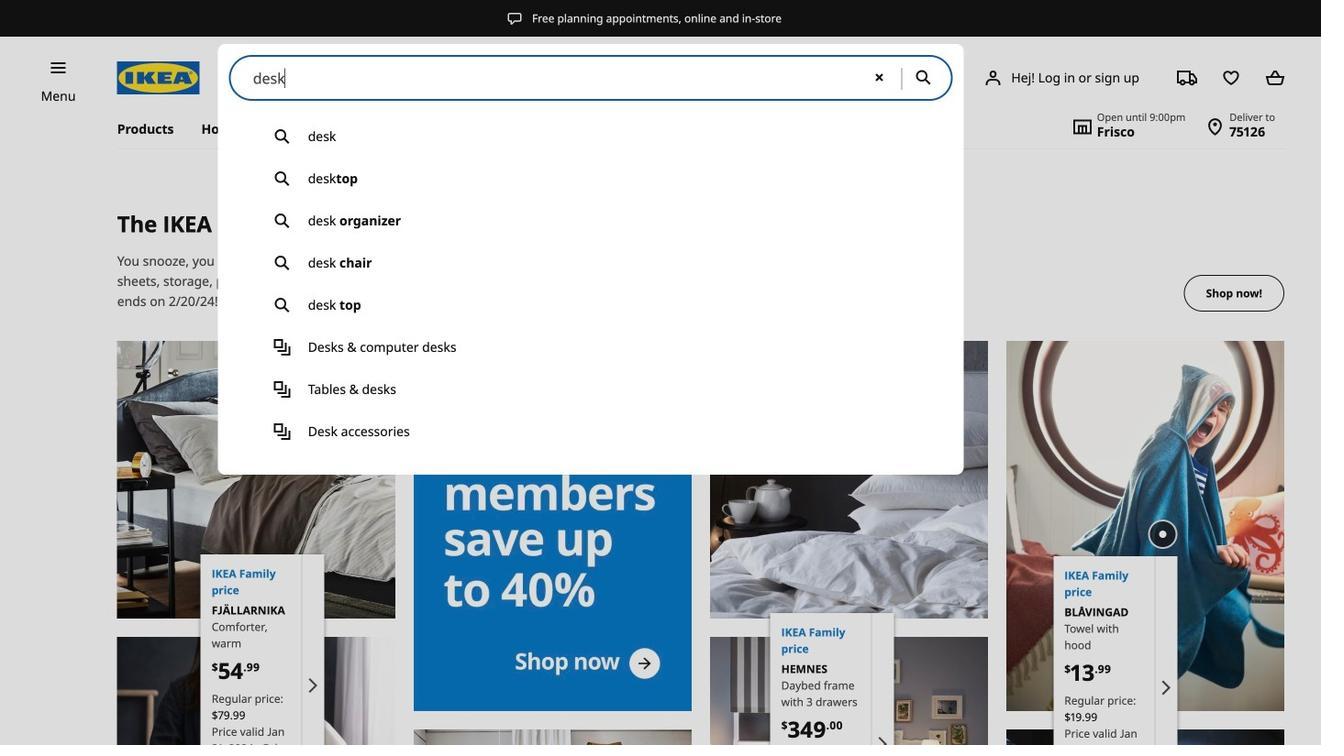 Task type: describe. For each thing, give the bounding box(es) containing it.
search suggestions element
[[247, 116, 934, 453]]

0 horizontal spatial bedroom setting image
[[414, 730, 692, 746]]

ikea logotype, go to start page image
[[117, 61, 200, 94]]

Search by product text field
[[229, 55, 953, 101]]

drawer organization image
[[117, 341, 395, 619]]

bedroom linens image
[[710, 341, 988, 619]]

ikea family members save up to 40% image
[[414, 341, 692, 712]]

pillow image
[[1006, 730, 1284, 746]]

towel image
[[1006, 341, 1284, 712]]



Task type: locate. For each thing, give the bounding box(es) containing it.
0 horizontal spatial products shown on image element
[[201, 555, 324, 746]]

1 horizontal spatial bedroom setting image
[[710, 637, 988, 746]]

products shown on image element for towel image on the right of the page
[[1053, 557, 1177, 746]]

bedroom setting image
[[710, 637, 988, 746], [414, 730, 692, 746]]

2 horizontal spatial products shown on image element
[[1053, 557, 1177, 746]]

None search field
[[218, 55, 964, 475]]

comforter image
[[117, 637, 395, 746]]

products shown on image element for comforter image
[[201, 555, 324, 746]]

products shown on image element
[[201, 555, 324, 746], [1053, 557, 1177, 746], [770, 614, 894, 746]]

1 horizontal spatial products shown on image element
[[770, 614, 894, 746]]

products shown on image element for the rightmost bedroom setting image
[[770, 614, 894, 746]]



Task type: vqa. For each thing, say whether or not it's contained in the screenshot.
search field
yes



